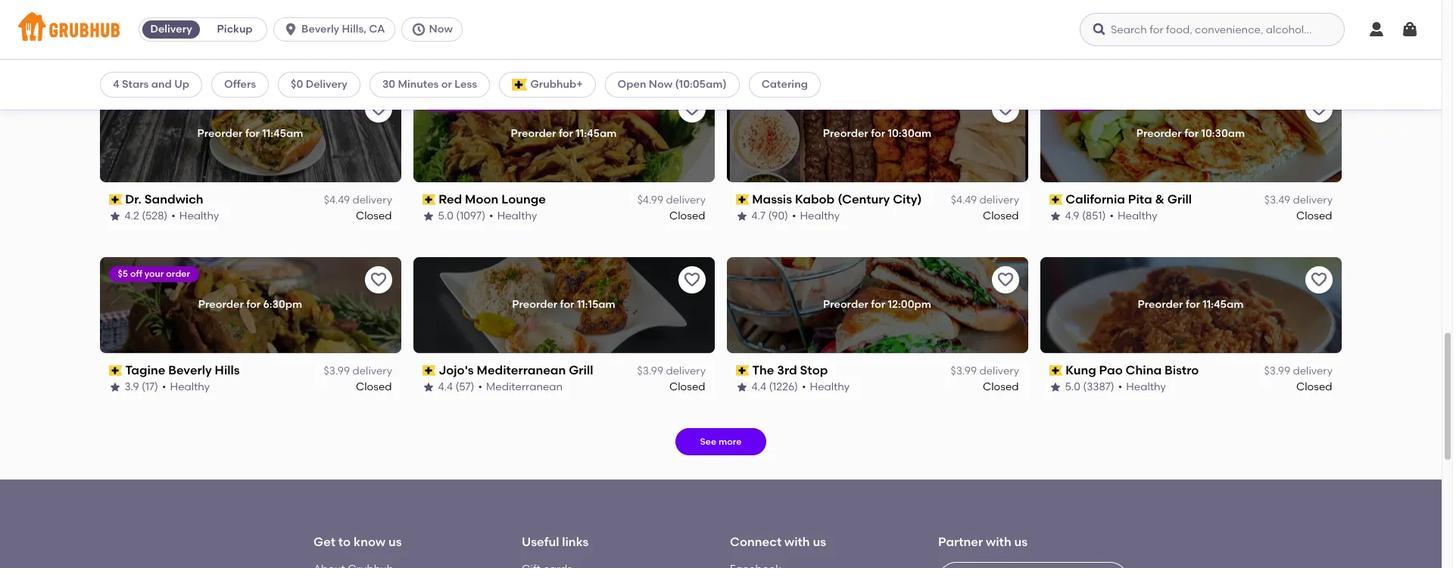 Task type: locate. For each thing, give the bounding box(es) containing it.
subscription pass image left dr.
[[109, 195, 122, 205]]

2 $4.49 delivery from the left
[[951, 194, 1019, 207]]

grill down '11:15am'
[[569, 363, 594, 378]]

star icon image left "3.9"
[[109, 381, 121, 393]]

delivery right $0 at the top of the page
[[306, 78, 348, 91]]

0 vertical spatial delivery
[[150, 23, 192, 36]]

4.7 (90)
[[752, 209, 789, 222]]

4 stars and up
[[113, 78, 189, 91]]

save this restaurant button
[[365, 95, 392, 123], [678, 95, 706, 123], [992, 95, 1019, 123], [1305, 95, 1333, 123], [365, 266, 392, 294], [678, 266, 706, 294], [992, 266, 1019, 294], [1305, 266, 1333, 294]]

subscription pass image left massis
[[736, 195, 749, 205]]

svg image inside the now button
[[411, 22, 426, 37]]

3.9 (17)
[[125, 381, 159, 393]]

stars
[[122, 78, 149, 91]]

0 vertical spatial order
[[480, 98, 504, 108]]

kabob
[[795, 192, 835, 207]]

1 preorder for 10:30am from the left
[[823, 127, 932, 140]]

2 10:30am from the left
[[1202, 127, 1245, 140]]

0 horizontal spatial preorder for 10:30am
[[823, 127, 932, 140]]

subscription pass image
[[423, 195, 436, 205], [1050, 195, 1063, 205], [109, 366, 122, 377], [423, 366, 436, 377], [736, 366, 749, 377]]

$3.49 for • healthy
[[1264, 194, 1290, 207]]

mediterranean for jojo's
[[477, 363, 566, 378]]

subscription pass image for the 3rd stop
[[736, 366, 749, 377]]

healthy down "pita"
[[1118, 209, 1158, 222]]

0 horizontal spatial order
[[166, 269, 191, 279]]

2 horizontal spatial us
[[1014, 535, 1028, 550]]

$4.49 delivery
[[324, 194, 392, 207], [951, 194, 1019, 207]]

1 horizontal spatial $4.49 delivery
[[951, 194, 1019, 207]]

preorder for 11:45am for red moon lounge
[[511, 127, 617, 140]]

Search for food, convenience, alcohol... search field
[[1080, 13, 1345, 46]]

your
[[458, 98, 478, 108], [145, 269, 164, 279]]

$3.99 delivery
[[324, 23, 392, 36], [324, 365, 392, 378], [637, 365, 706, 378], [951, 365, 1019, 378], [1264, 365, 1333, 378]]

3 us from the left
[[1014, 535, 1028, 550]]

star icon image left the "3.8 (10)"
[[109, 39, 121, 51]]

preorder for 10:30am up &
[[1137, 127, 1245, 140]]

star icon image for dr. sandwich
[[109, 210, 121, 222]]

preorder for kabob
[[823, 127, 869, 140]]

now right open
[[649, 78, 672, 91]]

$3.99 delivery for jojo's mediterranean grill
[[637, 365, 706, 378]]

• healthy for moon
[[490, 209, 537, 222]]

(3)
[[455, 38, 469, 51]]

preorder left '11:15am'
[[512, 299, 558, 311]]

mediterranean up • mediterranean
[[477, 363, 566, 378]]

delivery for kung pao china bistro
[[1293, 365, 1333, 378]]

star icon image left 4.2
[[109, 210, 121, 222]]

order left of
[[480, 98, 504, 108]]

• for massis kabob (century city)
[[792, 209, 797, 222]]

0 horizontal spatial preorder for 11:45am
[[198, 127, 304, 140]]

$3.99 for kung pao china bistro
[[1264, 365, 1290, 378]]

preorder for 11:45am down "offers"
[[198, 127, 304, 140]]

1 vertical spatial 5.0
[[1065, 381, 1081, 393]]

(851)
[[1082, 209, 1106, 222]]

11:15am
[[577, 299, 616, 311]]

get to know us
[[313, 535, 402, 550]]

0 horizontal spatial $4.49
[[324, 194, 350, 207]]

for
[[246, 127, 260, 140], [559, 127, 573, 140], [871, 127, 886, 140], [1185, 127, 1199, 140], [247, 299, 261, 311], [560, 299, 575, 311], [871, 299, 886, 311], [1186, 299, 1200, 311]]

30
[[382, 78, 395, 91]]

us
[[388, 535, 402, 550], [813, 535, 826, 550], [1014, 535, 1028, 550]]

delivery for california pita & grill
[[1293, 194, 1333, 207]]

subscription pass image left mediterranea
[[423, 24, 436, 34]]

$0 delivery
[[291, 78, 348, 91]]

0 horizontal spatial delivery
[[150, 23, 192, 36]]

• right (851)
[[1110, 209, 1114, 222]]

• healthy down china
[[1119, 381, 1166, 393]]

preorder for 3rd
[[824, 299, 869, 311]]

subscription pass image
[[109, 24, 122, 34], [423, 24, 436, 34], [109, 195, 122, 205], [736, 195, 749, 205], [1050, 366, 1063, 377]]

1 4.4 from the left
[[438, 381, 453, 393]]

healthy down 'tagine beverly hills'
[[170, 381, 210, 393]]

• healthy down "sandwich"
[[172, 209, 220, 222]]

1 with from the left
[[785, 535, 810, 550]]

$5 off your order of $50+
[[432, 98, 539, 108]]

2 $3.49 delivery from the top
[[1264, 194, 1333, 207]]

• healthy down 'tagine beverly hills'
[[162, 381, 210, 393]]

0 horizontal spatial us
[[388, 535, 402, 550]]

1 vertical spatial beverly
[[169, 363, 212, 378]]

star icon image for california pita & grill
[[1050, 210, 1062, 222]]

3.8 left (12)
[[1065, 38, 1080, 51]]

mediterranea rice bowls
[[439, 21, 588, 36]]

0 horizontal spatial 4.4
[[438, 381, 453, 393]]

0 vertical spatial now
[[429, 23, 453, 36]]

1 10:30am from the left
[[888, 127, 932, 140]]

1 horizontal spatial svg image
[[1368, 20, 1386, 39]]

0 vertical spatial mediterranean
[[477, 363, 566, 378]]

subscription pass image left true
[[109, 24, 122, 34]]

for for red moon lounge
[[559, 127, 573, 140]]

beverly left hills,
[[301, 23, 339, 36]]

true
[[125, 21, 151, 36]]

1 horizontal spatial svg image
[[411, 22, 426, 37]]

closed for california pita & grill
[[1297, 209, 1333, 222]]

5.0 down kung
[[1065, 381, 1081, 393]]

closed for true food kitchen
[[356, 38, 392, 51]]

preorder for mediterranean
[[512, 299, 558, 311]]

10:30am for massis kabob (century city)
[[888, 127, 932, 140]]

closed for massis kabob (century city)
[[983, 209, 1019, 222]]

your down "(528)" at the left top of page
[[145, 269, 164, 279]]

preorder for pita
[[1137, 127, 1182, 140]]

order down "(528)" at the left top of page
[[166, 269, 191, 279]]

healthy down the kabob on the right of the page
[[800, 209, 840, 222]]

0 horizontal spatial 5.0
[[438, 209, 454, 222]]

star icon image left 4.4 (1226)
[[736, 381, 748, 393]]

1 vertical spatial $5
[[118, 269, 128, 279]]

• healthy for pao
[[1119, 381, 1166, 393]]

off for red moon lounge
[[444, 98, 456, 108]]

star icon image for jojo's mediterranean grill
[[423, 381, 435, 393]]

main navigation navigation
[[0, 0, 1442, 60]]

healthy for red moon lounge
[[498, 209, 537, 222]]

• down stop
[[802, 381, 807, 393]]

1 $3.49 from the top
[[1264, 23, 1290, 36]]

closed
[[356, 38, 392, 51], [1297, 38, 1333, 51], [356, 209, 392, 222], [670, 209, 706, 222], [983, 209, 1019, 222], [1297, 209, 1333, 222], [356, 381, 392, 393], [670, 381, 706, 393], [983, 381, 1019, 393], [1297, 381, 1333, 393]]

svg image inside beverly hills, ca button
[[283, 22, 298, 37]]

healthy down "sandwich"
[[180, 209, 220, 222]]

off down or
[[444, 98, 456, 108]]

• healthy down true food kitchen
[[164, 38, 212, 51]]

2 horizontal spatial 11:45am
[[1203, 299, 1244, 311]]

us right "know" on the left of page
[[388, 535, 402, 550]]

bistro
[[1165, 363, 1199, 378]]

star icon image left the 5.0 (3387)
[[1050, 381, 1062, 393]]

6:30pm
[[263, 299, 303, 311]]

red
[[439, 192, 462, 207]]

delivery up (10)
[[150, 23, 192, 36]]

1 vertical spatial $3.49 delivery
[[1264, 194, 1333, 207]]

preorder up china
[[1138, 299, 1184, 311]]

$5 down 30 minutes or less
[[432, 98, 442, 108]]

12:00pm
[[888, 299, 932, 311]]

$3.49 for 3.8 (12) • healthy
[[1264, 23, 1290, 36]]

1 horizontal spatial now
[[649, 78, 672, 91]]

links
[[562, 535, 589, 550]]

0 horizontal spatial 3.8
[[125, 38, 140, 51]]

offers
[[224, 78, 256, 91]]

1 horizontal spatial preorder for 11:45am
[[511, 127, 617, 140]]

0 horizontal spatial $4.49 delivery
[[324, 194, 392, 207]]

$4.49
[[324, 194, 350, 207], [951, 194, 977, 207]]

save this restaurant image
[[370, 100, 388, 118], [997, 100, 1015, 118], [1310, 100, 1328, 118], [997, 271, 1015, 289], [1310, 271, 1328, 289]]

0 vertical spatial 5.0
[[438, 209, 454, 222]]

preorder left 6:30pm
[[199, 299, 244, 311]]

2 3.8 from the left
[[1065, 38, 1080, 51]]

1 vertical spatial mediterranean
[[487, 381, 563, 393]]

1 horizontal spatial $4.49
[[951, 194, 977, 207]]

• healthy for kabob
[[792, 209, 840, 222]]

3.8 down true
[[125, 38, 140, 51]]

• down red moon lounge
[[490, 209, 494, 222]]

subscription pass image left jojo's
[[423, 366, 436, 377]]

1 horizontal spatial $5
[[432, 98, 442, 108]]

subscription pass image left tagine
[[109, 366, 122, 377]]

star icon image left 4.9
[[1050, 210, 1062, 222]]

useful
[[522, 535, 559, 550]]

with
[[785, 535, 810, 550], [986, 535, 1011, 550]]

(10)
[[143, 38, 160, 51]]

4.4 down the
[[752, 381, 767, 393]]

now up 3.7
[[429, 23, 453, 36]]

1 horizontal spatial us
[[813, 535, 826, 550]]

us right connect
[[813, 535, 826, 550]]

$4.49 delivery for dr. sandwich
[[324, 194, 392, 207]]

closed for the 3rd stop
[[983, 381, 1019, 393]]

see more button
[[675, 428, 766, 456]]

svg image
[[1401, 20, 1419, 39], [283, 22, 298, 37], [411, 22, 426, 37]]

save this restaurant image for massis kabob (century city)
[[997, 100, 1015, 118]]

0 horizontal spatial $5
[[118, 269, 128, 279]]

0 vertical spatial $3.49 delivery
[[1264, 23, 1333, 36]]

(17)
[[142, 381, 159, 393]]

preorder up massis kabob (century city)
[[823, 127, 869, 140]]

• right (57)
[[479, 381, 483, 393]]

delivery
[[150, 23, 192, 36], [306, 78, 348, 91]]

subscription pass image left red
[[423, 195, 436, 205]]

0 horizontal spatial now
[[429, 23, 453, 36]]

preorder up &
[[1137, 127, 1182, 140]]

preorder down $50+
[[511, 127, 557, 140]]

1 horizontal spatial 3.8
[[1065, 38, 1080, 51]]

save this restaurant image
[[683, 100, 701, 118], [370, 271, 388, 289], [683, 271, 701, 289]]

• right (12)
[[1104, 38, 1108, 51]]

1 vertical spatial your
[[145, 269, 164, 279]]

healthy right (12)
[[1112, 38, 1152, 51]]

delivery button
[[139, 17, 203, 42]]

2 $4.49 from the left
[[951, 194, 977, 207]]

0 horizontal spatial svg image
[[283, 22, 298, 37]]

$3.99 for true food kitchen
[[324, 23, 350, 36]]

bowls
[[553, 21, 588, 36]]

1 $4.49 delivery from the left
[[324, 194, 392, 207]]

us right partner
[[1014, 535, 1028, 550]]

preorder down "offers"
[[198, 127, 243, 140]]

0 vertical spatial your
[[458, 98, 478, 108]]

1 $4.49 from the left
[[324, 194, 350, 207]]

healthy for the 3rd stop
[[810, 381, 850, 393]]

• right (90)
[[792, 209, 797, 222]]

and
[[151, 78, 172, 91]]

5.0 down red
[[438, 209, 454, 222]]

0 horizontal spatial grill
[[569, 363, 594, 378]]

2 $3.49 from the top
[[1264, 194, 1290, 207]]

preorder for 11:45am down $50+
[[511, 127, 617, 140]]

1 horizontal spatial 4.4
[[752, 381, 767, 393]]

10:30am
[[888, 127, 932, 140], [1202, 127, 1245, 140]]

for for dr. sandwich
[[246, 127, 260, 140]]

$3.99 delivery for the 3rd stop
[[951, 365, 1019, 378]]

1 horizontal spatial with
[[986, 535, 1011, 550]]

preorder for 10:30am for grill
[[1137, 127, 1245, 140]]

• healthy down lounge at the left top
[[490, 209, 537, 222]]

healthy for california pita & grill
[[1118, 209, 1158, 222]]

off
[[444, 98, 456, 108], [131, 269, 143, 279]]

delivery for dr. sandwich
[[352, 194, 392, 207]]

1 vertical spatial delivery
[[306, 78, 348, 91]]

grill
[[1168, 192, 1192, 207], [569, 363, 594, 378]]

pickup button
[[203, 17, 267, 42]]

1 horizontal spatial delivery
[[306, 78, 348, 91]]

• down "pao"
[[1119, 381, 1123, 393]]

1 horizontal spatial your
[[458, 98, 478, 108]]

1 vertical spatial off
[[131, 269, 143, 279]]

subscription pass image left kung
[[1050, 366, 1063, 377]]

$4.49 for dr. sandwich
[[324, 194, 350, 207]]

with right partner
[[986, 535, 1011, 550]]

delivery inside delivery button
[[150, 23, 192, 36]]

pickup
[[217, 23, 253, 36]]

grill right &
[[1168, 192, 1192, 207]]

0 horizontal spatial 11:45am
[[263, 127, 304, 140]]

star icon image left '4.4 (57)'
[[423, 381, 435, 393]]

preorder left 12:00pm
[[824, 299, 869, 311]]

svg image for beverly hills, ca
[[283, 22, 298, 37]]

delivery for massis kabob (century city)
[[979, 194, 1019, 207]]

0 horizontal spatial with
[[785, 535, 810, 550]]

1 horizontal spatial preorder for 10:30am
[[1137, 127, 1245, 140]]

4.4 (57)
[[438, 381, 475, 393]]

subscription pass image inside mediterranea rice bowls link
[[423, 24, 436, 34]]

now
[[429, 23, 453, 36], [649, 78, 672, 91]]

2 us from the left
[[813, 535, 826, 550]]

us for connect with us
[[813, 535, 826, 550]]

• healthy for food
[[164, 38, 212, 51]]

healthy for true food kitchen
[[172, 38, 212, 51]]

0 vertical spatial $5
[[432, 98, 442, 108]]

subscription pass image for tagine beverly hills
[[109, 366, 122, 377]]

subscription pass image left the
[[736, 366, 749, 377]]

food
[[154, 21, 185, 36]]

3.8 (10)
[[125, 38, 160, 51]]

hills
[[215, 363, 240, 378]]

(90)
[[769, 209, 789, 222]]

beverly left 'hills'
[[169, 363, 212, 378]]

$3.49 delivery
[[1264, 23, 1333, 36], [1264, 194, 1333, 207]]

4.4 left (57)
[[438, 381, 453, 393]]

2 with from the left
[[986, 535, 1011, 550]]

preorder for 11:45am up "bistro"
[[1138, 299, 1244, 311]]

$3.99 delivery for true food kitchen
[[324, 23, 392, 36]]

jojo's mediterranean grill
[[439, 363, 594, 378]]

closed for kung pao china bistro
[[1297, 381, 1333, 393]]

0 horizontal spatial 10:30am
[[888, 127, 932, 140]]

beverly
[[301, 23, 339, 36], [169, 363, 212, 378]]

(century
[[838, 192, 890, 207]]

2 preorder for 10:30am from the left
[[1137, 127, 1245, 140]]

1 horizontal spatial 11:45am
[[576, 127, 617, 140]]

0 vertical spatial $3.49
[[1264, 23, 1290, 36]]

$4.49 for massis kabob (century city)
[[951, 194, 977, 207]]

• mediterranean
[[479, 381, 563, 393]]

(57)
[[456, 381, 475, 393]]

1 3.8 from the left
[[125, 38, 140, 51]]

11:45am for kung pao china bistro
[[1203, 299, 1244, 311]]

preorder for 10:30am up the (century
[[823, 127, 932, 140]]

0 horizontal spatial off
[[131, 269, 143, 279]]

0 horizontal spatial your
[[145, 269, 164, 279]]

order
[[480, 98, 504, 108], [166, 269, 191, 279]]

with right connect
[[785, 535, 810, 550]]

subscription pass image left california
[[1050, 195, 1063, 205]]

1 vertical spatial order
[[166, 269, 191, 279]]

$5 for tagine beverly hills
[[118, 269, 128, 279]]

star icon image for true food kitchen
[[109, 39, 121, 51]]

1 horizontal spatial 10:30am
[[1202, 127, 1245, 140]]

11:45am for dr. sandwich
[[263, 127, 304, 140]]

dr. sandwich
[[125, 192, 204, 207]]

0 vertical spatial grill
[[1168, 192, 1192, 207]]

• healthy down the kabob on the right of the page
[[792, 209, 840, 222]]

tagine
[[125, 363, 166, 378]]

0 vertical spatial off
[[444, 98, 456, 108]]

star icon image left 5.0 (1097)
[[423, 210, 435, 222]]

1 horizontal spatial off
[[444, 98, 456, 108]]

• right (17)
[[162, 381, 167, 393]]

healthy down true food kitchen
[[172, 38, 212, 51]]

with for connect
[[785, 535, 810, 550]]

star icon image for massis kabob (century city)
[[736, 210, 748, 222]]

1 horizontal spatial 5.0
[[1065, 381, 1081, 393]]

1 vertical spatial $3.49
[[1264, 194, 1290, 207]]

off down 4.2
[[131, 269, 143, 279]]

your down less
[[458, 98, 478, 108]]

$3.99
[[324, 23, 350, 36], [324, 365, 350, 378], [637, 365, 663, 378], [951, 365, 977, 378], [1264, 365, 1290, 378]]

healthy for dr. sandwich
[[180, 209, 220, 222]]

mediterranean down jojo's mediterranean grill
[[487, 381, 563, 393]]

2 horizontal spatial preorder for 11:45am
[[1138, 299, 1244, 311]]

• down "sandwich"
[[172, 209, 176, 222]]

healthy down stop
[[810, 381, 850, 393]]

1 vertical spatial now
[[649, 78, 672, 91]]

5.0 (1097)
[[438, 209, 486, 222]]

healthy down lounge at the left top
[[498, 209, 537, 222]]

wrapstar
[[1066, 21, 1120, 36]]

3.7
[[438, 38, 453, 51]]

svg image
[[1368, 20, 1386, 39], [1092, 22, 1107, 37]]

1 $3.49 delivery from the top
[[1264, 23, 1333, 36]]

healthy down china
[[1127, 381, 1166, 393]]

beverly hills, ca button
[[273, 17, 401, 42]]

• healthy down the california pita & grill
[[1110, 209, 1158, 222]]

3.8
[[125, 38, 140, 51], [1065, 38, 1080, 51]]

(12)
[[1083, 38, 1100, 51]]

ca
[[369, 23, 385, 36]]

(10:05am)
[[675, 78, 727, 91]]

star icon image left "4.7"
[[736, 210, 748, 222]]

0 vertical spatial beverly
[[301, 23, 339, 36]]

• healthy down stop
[[802, 381, 850, 393]]

preorder
[[198, 127, 243, 140], [511, 127, 557, 140], [823, 127, 869, 140], [1137, 127, 1182, 140], [199, 299, 244, 311], [512, 299, 558, 311], [824, 299, 869, 311], [1138, 299, 1184, 311]]

2 4.4 from the left
[[752, 381, 767, 393]]

1 horizontal spatial order
[[480, 98, 504, 108]]

$3.99 for tagine beverly hills
[[324, 365, 350, 378]]

1 horizontal spatial beverly
[[301, 23, 339, 36]]

$5 down 4.2
[[118, 269, 128, 279]]

mediterranean for •
[[487, 381, 563, 393]]

11:45am
[[263, 127, 304, 140], [576, 127, 617, 140], [1203, 299, 1244, 311]]

0 horizontal spatial beverly
[[169, 363, 212, 378]]

• right (10)
[[164, 38, 168, 51]]

save this restaurant image for tagine beverly hills
[[370, 271, 388, 289]]

beverly hills, ca
[[301, 23, 385, 36]]

&
[[1156, 192, 1165, 207]]

star icon image
[[109, 39, 121, 51], [423, 39, 435, 51], [109, 210, 121, 222], [423, 210, 435, 222], [736, 210, 748, 222], [1050, 210, 1062, 222], [109, 381, 121, 393], [423, 381, 435, 393], [736, 381, 748, 393], [1050, 381, 1062, 393]]



Task type: describe. For each thing, give the bounding box(es) containing it.
save this restaurant image for the 3rd stop
[[997, 271, 1015, 289]]

less
[[455, 78, 477, 91]]

• for dr. sandwich
[[172, 209, 176, 222]]

now inside button
[[429, 23, 453, 36]]

preorder for 6:30pm
[[199, 299, 303, 311]]

• for kung pao china bistro
[[1119, 381, 1123, 393]]

subscription pass image for red moon lounge
[[423, 195, 436, 205]]

hills,
[[342, 23, 366, 36]]

grubhub plus flag logo image
[[512, 79, 527, 91]]

kitchen
[[187, 21, 233, 36]]

open
[[618, 78, 646, 91]]

partner
[[938, 535, 983, 550]]

star icon image for kung pao china bistro
[[1050, 381, 1062, 393]]

the 3rd stop
[[752, 363, 828, 378]]

$3.99 delivery for tagine beverly hills
[[324, 365, 392, 378]]

now button
[[401, 17, 469, 42]]

order for moon
[[480, 98, 504, 108]]

for for california pita & grill
[[1185, 127, 1199, 140]]

stop
[[800, 363, 828, 378]]

2 horizontal spatial svg image
[[1401, 20, 1419, 39]]

of
[[506, 98, 515, 108]]

4.9
[[1065, 209, 1080, 222]]

know
[[354, 535, 386, 550]]

$4.99 delivery
[[637, 194, 706, 207]]

30 minutes or less
[[382, 78, 477, 91]]

red moon lounge
[[439, 192, 546, 207]]

partner with us
[[938, 535, 1028, 550]]

mediterranea
[[439, 21, 521, 36]]

3.8 (12) • healthy
[[1065, 38, 1152, 51]]

• for jojo's mediterranean grill
[[479, 381, 483, 393]]

• healthy for pita
[[1110, 209, 1158, 222]]

5.0 for kung pao china bistro
[[1065, 381, 1081, 393]]

$3.99 for the 3rd stop
[[951, 365, 977, 378]]

closed for dr. sandwich
[[356, 209, 392, 222]]

$3.99 for jojo's mediterranean grill
[[637, 365, 663, 378]]

• healthy for beverly
[[162, 381, 210, 393]]

closed for tagine beverly hills
[[356, 381, 392, 393]]

3.9
[[125, 381, 139, 393]]

earn
[[1059, 98, 1079, 108]]

4.4 for the 3rd stop
[[752, 381, 767, 393]]

0 horizontal spatial svg image
[[1092, 22, 1107, 37]]

(3387)
[[1083, 381, 1115, 393]]

california
[[1066, 192, 1126, 207]]

lounge
[[502, 192, 546, 207]]

see more
[[700, 437, 742, 447]]

3.8 for 3.8 (10)
[[125, 38, 140, 51]]

for for tagine beverly hills
[[247, 299, 261, 311]]

the
[[752, 363, 775, 378]]

order for beverly
[[166, 269, 191, 279]]

4.4 (1226)
[[752, 381, 799, 393]]

1 horizontal spatial grill
[[1168, 192, 1192, 207]]

4.2 (528)
[[125, 209, 168, 222]]

moon
[[465, 192, 499, 207]]

sandwich
[[145, 192, 204, 207]]

for for massis kabob (century city)
[[871, 127, 886, 140]]

delivery for the 3rd stop
[[979, 365, 1019, 378]]

3rd
[[778, 363, 798, 378]]

mediterranea rice bowls link
[[423, 21, 706, 38]]

massis kabob (century city)
[[752, 192, 922, 207]]

4.9 (851)
[[1065, 209, 1106, 222]]

dr.
[[125, 192, 142, 207]]

$3.49 delivery for • healthy
[[1264, 194, 1333, 207]]

grubhub+
[[530, 78, 583, 91]]

preorder for 11:45am for kung pao china bistro
[[1138, 299, 1244, 311]]

subscription pass image for massis kabob (century city)
[[736, 195, 749, 205]]

star icon image for the 3rd stop
[[736, 381, 748, 393]]

subscription pass image for jojo's mediterranean grill
[[423, 366, 436, 377]]

4
[[113, 78, 119, 91]]

with for partner
[[986, 535, 1011, 550]]

5.0 (3387)
[[1065, 381, 1115, 393]]

$5 for red moon lounge
[[432, 98, 442, 108]]

preorder for pao
[[1138, 299, 1184, 311]]

star icon image for tagine beverly hills
[[109, 381, 121, 393]]

save this restaurant image for kung pao china bistro
[[1310, 271, 1328, 289]]

get
[[313, 535, 335, 550]]

3.7 (3)
[[438, 38, 469, 51]]

(1097)
[[456, 209, 486, 222]]

kung
[[1066, 363, 1097, 378]]

connect
[[730, 535, 782, 550]]

• for red moon lounge
[[490, 209, 494, 222]]

delivery for true food kitchen
[[352, 23, 392, 36]]

jojo's
[[439, 363, 474, 378]]

• for the 3rd stop
[[802, 381, 807, 393]]

$0
[[291, 78, 303, 91]]

1 us from the left
[[388, 535, 402, 550]]

star icon image for red moon lounge
[[423, 210, 435, 222]]

save this restaurant image for red moon lounge
[[683, 100, 701, 118]]

subscription pass image for california pita & grill
[[1050, 195, 1063, 205]]

up
[[174, 78, 189, 91]]

preorder for beverly
[[199, 299, 244, 311]]

4.7
[[752, 209, 766, 222]]

• healthy for 3rd
[[802, 381, 850, 393]]

• for true food kitchen
[[164, 38, 168, 51]]

5.0 for red moon lounge
[[438, 209, 454, 222]]

closed for jojo's mediterranean grill
[[670, 381, 706, 393]]

11:45am for red moon lounge
[[576, 127, 617, 140]]

1 vertical spatial grill
[[569, 363, 594, 378]]

healthy for tagine beverly hills
[[170, 381, 210, 393]]

connect with us
[[730, 535, 826, 550]]

pita
[[1129, 192, 1153, 207]]

• for california pita & grill
[[1110, 209, 1114, 222]]

massis
[[752, 192, 793, 207]]

preorder for 11:45am for dr. sandwich
[[198, 127, 304, 140]]

$4.99
[[637, 194, 663, 207]]

healthy for kung pao china bistro
[[1127, 381, 1166, 393]]

earn $8
[[1059, 98, 1092, 108]]

see
[[700, 437, 716, 447]]

us for partner with us
[[1014, 535, 1028, 550]]

useful links
[[522, 535, 589, 550]]

save this restaurant image for dr. sandwich
[[370, 100, 388, 118]]

your for red
[[458, 98, 478, 108]]

$4.49 delivery for massis kabob (century city)
[[951, 194, 1019, 207]]

for for the 3rd stop
[[871, 299, 886, 311]]

(1226)
[[769, 381, 799, 393]]

city)
[[893, 192, 922, 207]]

catering
[[762, 78, 808, 91]]

beverly inside button
[[301, 23, 339, 36]]

4.2
[[125, 209, 140, 222]]

minutes
[[398, 78, 439, 91]]

for for jojo's mediterranean grill
[[560, 299, 575, 311]]

delivery for tagine beverly hills
[[352, 365, 392, 378]]

your for tagine
[[145, 269, 164, 279]]

closed for red moon lounge
[[670, 209, 706, 222]]

preorder for sandwich
[[198, 127, 243, 140]]

$8
[[1081, 98, 1092, 108]]

3.8 for 3.8 (12) • healthy
[[1065, 38, 1080, 51]]

preorder for 10:30am for city)
[[823, 127, 932, 140]]

more
[[719, 437, 742, 447]]

china
[[1126, 363, 1162, 378]]

• healthy for sandwich
[[172, 209, 220, 222]]

subscription pass image for true food kitchen
[[109, 24, 122, 34]]

california pita & grill
[[1066, 192, 1192, 207]]

subscription pass image for kung pao china bistro
[[1050, 366, 1063, 377]]

or
[[441, 78, 452, 91]]

preorder for moon
[[511, 127, 557, 140]]

rice
[[524, 21, 550, 36]]

star icon image left 3.7
[[423, 39, 435, 51]]

$3.99 delivery for kung pao china bistro
[[1264, 365, 1333, 378]]

delivery for jojo's mediterranean grill
[[666, 365, 706, 378]]

healthy for massis kabob (century city)
[[800, 209, 840, 222]]

open now (10:05am)
[[618, 78, 727, 91]]



Task type: vqa. For each thing, say whether or not it's contained in the screenshot.
top DAY
no



